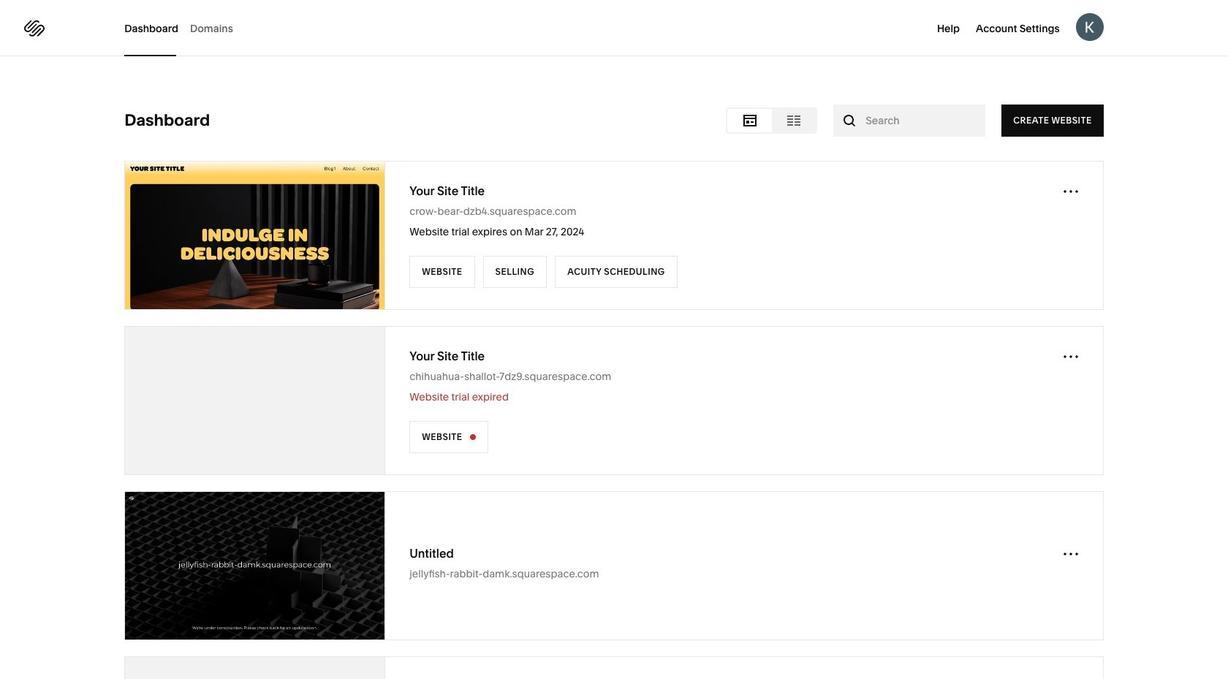 Task type: vqa. For each thing, say whether or not it's contained in the screenshot.
3rd Login from the top
no



Task type: locate. For each thing, give the bounding box(es) containing it.
1 vertical spatial tab list
[[727, 109, 816, 132]]

Search field
[[866, 113, 953, 129]]

tab list
[[124, 0, 245, 56], [727, 109, 816, 132]]

1 horizontal spatial tab list
[[727, 109, 816, 132]]

0 horizontal spatial tab list
[[124, 0, 245, 56]]



Task type: describe. For each thing, give the bounding box(es) containing it.
0 vertical spatial tab list
[[124, 0, 245, 56]]



